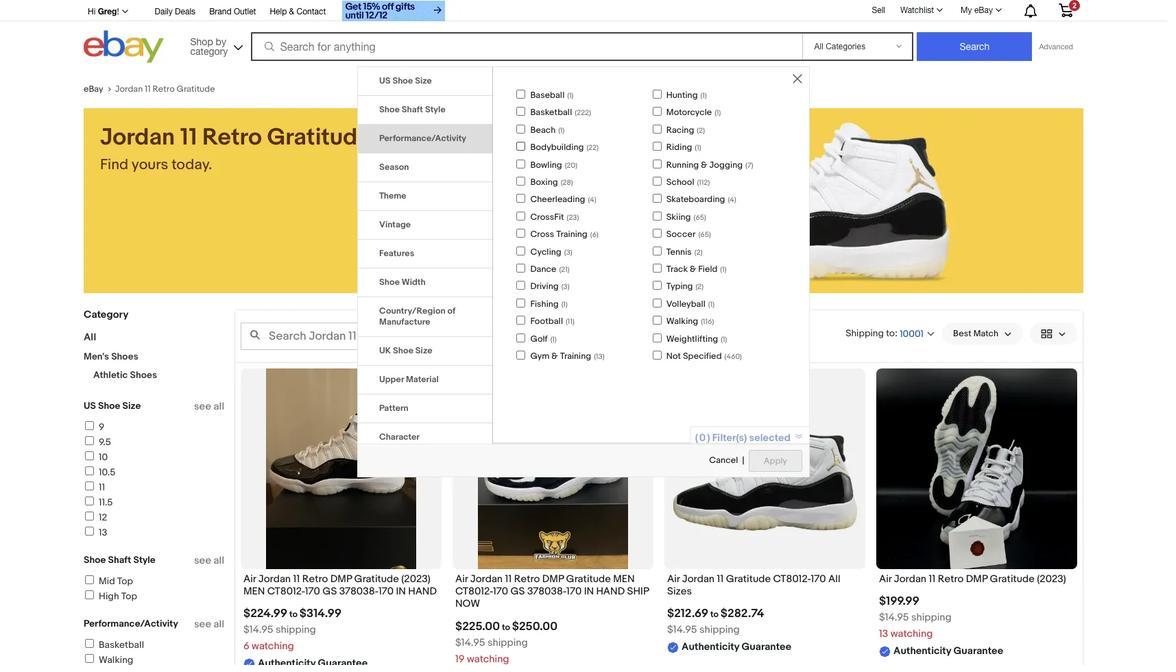 Task type: describe. For each thing, give the bounding box(es) containing it.
( for school
[[697, 178, 699, 187]]

riding
[[666, 142, 692, 153]]

baseball
[[530, 90, 565, 101]]

3 dmp from the left
[[966, 573, 988, 586]]

men inside air jordan 11 retro dmp gratitude men ct8012-170 gs 378038-170 in hand ship now
[[613, 573, 635, 586]]

in inside air jordan 11 retro dmp gratitude men ct8012-170 gs 378038-170 in hand ship now
[[584, 586, 594, 599]]

golf
[[530, 334, 548, 345]]

jordan for $224.99
[[258, 573, 291, 586]]

upper material
[[379, 375, 439, 386]]

sell link
[[866, 5, 892, 15]]

11 inside air jordan 11 retro dmp gratitude men ct8012-170 gs 378038-170 in hand ship now
[[505, 573, 512, 586]]

daily deals link
[[155, 5, 196, 20]]

account navigation
[[84, 0, 1084, 23]]

driving ( 3 )
[[530, 281, 570, 292]]

shipping inside $199.99 $14.95 shipping 13 watching
[[911, 612, 952, 625]]

dance ( 21 )
[[530, 264, 570, 275]]

advanced
[[1039, 43, 1073, 51]]

advanced link
[[1033, 33, 1080, 60]]

116
[[703, 318, 712, 327]]

$199.99 $14.95 shipping 13 watching
[[879, 595, 952, 641]]

air jordan 11 retro dmp gratitude men ct8012-170 gs 378038-170 in hand ship now image
[[478, 369, 629, 570]]

gym
[[530, 351, 550, 362]]

motorcycle
[[666, 107, 712, 118]]

my ebay link
[[953, 2, 1008, 19]]

1 vertical spatial training
[[560, 351, 591, 362]]

retro for $225.00
[[514, 573, 540, 586]]

ct8012- inside air jordan 11 retro dmp gratitude men ct8012-170 gs 378038-170 in hand ship now
[[455, 586, 493, 599]]

$224.99 to $314.99 $14.95 shipping 6 watching
[[243, 608, 342, 654]]

beach ( 1 )
[[530, 125, 565, 136]]

weightlifting ( 1 )
[[666, 334, 727, 345]]

3 see all button from the top
[[194, 619, 224, 632]]

( inside 'cross training ( 6 )'
[[590, 231, 592, 240]]

( for walking
[[701, 318, 703, 327]]

1 for volleyball
[[710, 300, 713, 309]]

gratitude inside air jordan 11 retro dmp gratitude men ct8012-170 gs 378038-170 in hand ship now
[[566, 573, 611, 586]]

gs inside air jordan 11 retro dmp gratitude men ct8012-170 gs 378038-170 in hand ship now
[[511, 586, 525, 599]]

retro for $224.99
[[302, 573, 328, 586]]

bodybuilding
[[530, 142, 584, 153]]

season
[[379, 162, 409, 173]]

motorcycle ( 1 )
[[666, 107, 721, 118]]

golf ( 1 )
[[530, 334, 557, 345]]

ebay link
[[84, 84, 115, 95]]

9.5 link
[[83, 437, 111, 449]]

bowling
[[530, 160, 562, 171]]

( for dance
[[559, 265, 561, 274]]

$14.95 inside $199.99 $14.95 shipping 13 watching
[[879, 612, 909, 625]]

skateboarding ( 4 )
[[666, 194, 736, 205]]

0 horizontal spatial shaft
[[108, 555, 131, 567]]

) inside 'cross training ( 6 )'
[[597, 231, 599, 240]]

crossfit
[[530, 212, 564, 223]]

watching inside the $224.99 to $314.99 $14.95 shipping 6 watching
[[252, 641, 294, 654]]

see all button for style
[[194, 555, 224, 568]]

upper
[[379, 375, 404, 386]]

23
[[569, 213, 577, 222]]

air jordan 11 retro dmp gratitude (2023) men ct8012-170 gs 378038-170 in hand image
[[266, 369, 417, 570]]

3 for cycling
[[566, 248, 570, 257]]

high top
[[99, 591, 137, 603]]

field
[[698, 264, 718, 275]]

13 inside gym & training ( 13 )
[[596, 353, 603, 361]]

specified
[[683, 351, 722, 362]]

gs inside air jordan 11 retro dmp gratitude (2023) men ct8012-170 gs 378038-170 in hand
[[323, 586, 337, 599]]

see for style
[[194, 555, 211, 568]]

basketball for basketball
[[99, 640, 144, 652]]

) inside gym & training ( 13 )
[[603, 353, 605, 361]]

( for bodybuilding
[[587, 144, 589, 152]]

11 inside air jordan 11 retro dmp gratitude (2023) link
[[929, 573, 936, 586]]

mid top
[[99, 576, 133, 588]]

1 vertical spatial size
[[415, 346, 432, 357]]

basketball link
[[83, 640, 144, 652]]

tennis
[[666, 247, 692, 258]]

dmp for $250.00
[[542, 573, 564, 586]]

( for volleyball
[[708, 300, 710, 309]]

0 horizontal spatial shoe shaft style
[[84, 555, 155, 567]]

cycling ( 3 )
[[530, 247, 572, 258]]

gratitude inside air jordan 11 retro dmp gratitude (2023) men ct8012-170 gs 378038-170 in hand
[[354, 573, 399, 586]]

) for skateboarding
[[735, 196, 736, 205]]

378038- inside air jordan 11 retro dmp gratitude men ct8012-170 gs 378038-170 in hand ship now
[[527, 586, 567, 599]]

( for skateboarding
[[728, 196, 730, 205]]

to for $212.69
[[711, 610, 719, 621]]

shaft inside tab list
[[402, 104, 423, 115]]

( for football
[[566, 318, 568, 327]]

( for crossfit
[[567, 213, 569, 222]]

2 vertical spatial size
[[122, 401, 141, 412]]

us shoe size inside tab list
[[379, 76, 432, 86]]

shipping for $250.00
[[488, 637, 528, 650]]

1 for baseball
[[569, 91, 572, 100]]

brand outlet
[[209, 7, 256, 16]]

air jordan 11 retro dmp gratitude (2023)
[[879, 573, 1066, 586]]

us inside tab list
[[379, 76, 391, 86]]

0 horizontal spatial 13
[[99, 527, 107, 539]]

3 see from the top
[[194, 619, 211, 632]]

brand
[[209, 7, 232, 16]]

cancel button
[[709, 450, 739, 473]]

watching inside $199.99 $14.95 shipping 13 watching
[[891, 628, 933, 641]]

$14.95 for $250.00
[[455, 637, 485, 650]]

$14.95 for $282.74
[[667, 624, 697, 637]]

contact
[[297, 7, 326, 16]]

retro right ebay link
[[153, 84, 175, 95]]

) for tennis
[[701, 248, 703, 257]]

10.5 link
[[83, 467, 115, 479]]

cancel
[[709, 456, 738, 467]]

1 for motorcycle
[[717, 109, 719, 118]]

manufacture
[[379, 317, 430, 328]]

watchlist
[[901, 5, 934, 15]]

11 inside the 'air jordan 11 gratitude ct8012-170  all sizes'
[[717, 573, 724, 586]]

) inside track & field ( 1 )
[[725, 265, 727, 274]]

jordan for $225.00
[[470, 573, 503, 586]]

11.5
[[99, 497, 113, 509]]

1 vertical spatial performance/activity
[[84, 619, 178, 630]]

( for cheerleading
[[588, 196, 590, 205]]

$14.95 for $314.99
[[243, 624, 273, 637]]

Basketball checkbox
[[85, 640, 94, 649]]

in inside air jordan 11 retro dmp gratitude (2023) men ct8012-170 gs 378038-170 in hand
[[396, 586, 406, 599]]

2 for tennis
[[697, 248, 701, 257]]

( inside running & jogging ( 7 )
[[746, 161, 748, 170]]

all inside all men's shoes athletic shoes
[[84, 331, 96, 344]]

hand inside air jordan 11 retro dmp gratitude men ct8012-170 gs 378038-170 in hand ship now
[[596, 586, 625, 599]]

& for training
[[552, 351, 558, 362]]

) for motorcycle
[[719, 109, 721, 118]]

( inside gym & training ( 13 )
[[594, 353, 596, 361]]

( for driving
[[561, 283, 563, 292]]

boxing ( 28 )
[[530, 177, 573, 188]]

4 for skateboarding
[[730, 196, 735, 205]]

retro inside jordan 11 retro gratitude find yours today.
[[202, 123, 262, 152]]

( for fishing
[[562, 300, 563, 309]]

of
[[447, 306, 455, 317]]

high top link
[[83, 591, 137, 603]]

walking
[[666, 316, 698, 327]]

9 checkbox
[[85, 422, 94, 431]]

gratitude inside jordan 11 retro gratitude find yours today.
[[267, 123, 371, 152]]

(2023) for $314.99
[[401, 573, 431, 586]]

( for motorcycle
[[715, 109, 717, 118]]

men inside air jordan 11 retro dmp gratitude (2023) men ct8012-170 gs 378038-170 in hand
[[243, 586, 265, 599]]

cross
[[530, 229, 554, 240]]

( inside the 'not specified ( 460 )'
[[725, 353, 727, 361]]

1 for beach
[[560, 126, 563, 135]]

0 vertical spatial shoes
[[111, 351, 138, 363]]

( inside track & field ( 1 )
[[720, 265, 722, 274]]

banner containing sell
[[84, 0, 1084, 67]]

) for fishing
[[566, 300, 568, 309]]

air for $199.99
[[879, 573, 892, 586]]

10.5
[[99, 467, 115, 479]]

gratitude inside the 'air jordan 11 gratitude ct8012-170  all sizes'
[[726, 573, 771, 586]]

9.5
[[99, 437, 111, 449]]

) for boxing
[[571, 178, 573, 187]]

tennis ( 2 )
[[666, 247, 703, 258]]

hand inside air jordan 11 retro dmp gratitude (2023) men ct8012-170 gs 378038-170 in hand
[[408, 586, 437, 599]]

( for weightlifting
[[721, 335, 723, 344]]

) for driving
[[568, 283, 570, 292]]

your shopping cart contains 2 items image
[[1058, 3, 1074, 17]]

10.5 checkbox
[[85, 467, 94, 476]]

school ( 112 )
[[666, 177, 710, 188]]

all for style
[[214, 555, 224, 568]]

( for hunting
[[701, 91, 703, 100]]

get an extra 15% off image
[[342, 1, 445, 21]]

170 inside the 'air jordan 11 gratitude ct8012-170  all sizes'
[[811, 573, 826, 586]]

222
[[577, 109, 589, 118]]

11 inside jordan 11 retro gratitude find yours today.
[[180, 123, 197, 152]]

gym & training ( 13 )
[[530, 351, 605, 362]]

help & contact
[[270, 7, 326, 16]]

cycling
[[530, 247, 562, 258]]

11 inside 'football ( 11 )'
[[568, 318, 573, 327]]

hunting
[[666, 90, 698, 101]]

& for contact
[[289, 7, 294, 16]]

22
[[589, 144, 597, 152]]

help & contact link
[[270, 5, 326, 20]]

12 checkbox
[[85, 512, 94, 521]]

9 link
[[83, 422, 104, 433]]

see all for size
[[194, 401, 224, 414]]

skiing ( 65 )
[[666, 212, 706, 223]]

7
[[748, 161, 752, 170]]

) for school
[[708, 178, 710, 187]]

1 for weightlifting
[[723, 335, 725, 344]]

jordan for $212.69
[[682, 573, 715, 586]]

) for basketball
[[589, 109, 591, 118]]

( for typing
[[696, 283, 698, 292]]

) for football
[[573, 318, 575, 327]]

retro for $199.99
[[938, 573, 964, 586]]

$224.99
[[243, 608, 287, 622]]

1 horizontal spatial authenticity
[[894, 646, 951, 659]]

air jordan 11 retro dmp gratitude (2023) men ct8012-170 gs 378038-170 in hand
[[243, 573, 437, 599]]

) for beach
[[563, 126, 565, 135]]

) for weightlifting
[[725, 335, 727, 344]]

9.5 checkbox
[[85, 437, 94, 446]]

today.
[[172, 156, 212, 174]]

football
[[530, 316, 563, 327]]

watchlist link
[[893, 2, 949, 19]]

mid
[[99, 576, 115, 588]]

& for field
[[690, 264, 696, 275]]

now
[[455, 598, 480, 611]]

men's
[[84, 351, 109, 363]]

3 for driving
[[563, 283, 568, 292]]

) for walking
[[712, 318, 714, 327]]

460
[[727, 353, 740, 361]]

dmp for $314.99
[[330, 573, 352, 586]]

1 vertical spatial us
[[84, 401, 96, 412]]

performance/activity inside tab list
[[379, 133, 466, 144]]

1 for riding
[[697, 144, 699, 152]]

( for tennis
[[695, 248, 697, 257]]

volleyball
[[666, 299, 706, 310]]

basketball for basketball ( 222 )
[[530, 107, 572, 118]]

air jordan 11 retro dmp gratitude (2023) link
[[879, 573, 1075, 590]]



Task type: vqa. For each thing, say whether or not it's contained in the screenshot.
Jordan related to $225.00
yes



Task type: locate. For each thing, give the bounding box(es) containing it.
watching
[[891, 628, 933, 641], [252, 641, 294, 654]]

men up $224.99
[[243, 586, 265, 599]]

theme
[[379, 191, 406, 202]]

character
[[379, 432, 420, 443]]

11 right 11 checkbox
[[99, 482, 105, 494]]

2 see from the top
[[194, 555, 211, 568]]

11 checkbox
[[85, 482, 94, 491]]

3 inside cycling ( 3 )
[[566, 248, 570, 257]]

1 right 'riding'
[[697, 144, 699, 152]]

1 vertical spatial ebay
[[84, 84, 103, 95]]

Apply submit
[[749, 451, 802, 473]]

4 right the cheerleading
[[590, 196, 595, 205]]

( inside golf ( 1 )
[[551, 335, 552, 344]]

training right the gym
[[560, 351, 591, 362]]

( for skiing
[[694, 213, 696, 222]]

air jordan 11 retro dmp gratitude (2023) men ct8012-170 gs 378038-170 in hand link
[[243, 573, 439, 602]]

school
[[666, 177, 694, 188]]

hand left 'ship'
[[596, 586, 625, 599]]

to inside $225.00 to $250.00 $14.95 shipping
[[502, 622, 510, 633]]

) for soccer
[[709, 231, 711, 240]]

) for racing
[[703, 126, 705, 135]]

0 horizontal spatial style
[[133, 555, 155, 567]]

( inside "beach ( 1 )"
[[558, 126, 560, 135]]

6 inside 'cross training ( 6 )'
[[592, 231, 597, 240]]

) inside 'motorcycle ( 1 )'
[[719, 109, 721, 118]]

1 horizontal spatial shoe shaft style
[[379, 104, 446, 115]]

1 see from the top
[[194, 401, 211, 414]]

0 horizontal spatial basketball
[[99, 640, 144, 652]]

20
[[567, 161, 576, 170]]

basketball
[[530, 107, 572, 118], [99, 640, 144, 652]]

performance/activity up the basketball link at the bottom left
[[84, 619, 178, 630]]

guarantee
[[742, 642, 792, 655], [954, 646, 1004, 659]]

shipping for $314.99
[[276, 624, 316, 637]]

jordan inside jordan 11 retro gratitude find yours today.
[[100, 123, 175, 152]]

1 vertical spatial 2
[[697, 248, 701, 257]]

shaft
[[402, 104, 423, 115], [108, 555, 131, 567]]

) for volleyball
[[713, 300, 715, 309]]

driving
[[530, 281, 559, 292]]

training down 23
[[556, 229, 588, 240]]

top for high top
[[121, 591, 137, 603]]

) for baseball
[[572, 91, 574, 100]]

65
[[696, 213, 704, 222], [700, 231, 709, 240]]

( inside 'skateboarding ( 4 )'
[[728, 196, 730, 205]]

find
[[100, 156, 128, 174]]

0 vertical spatial see all button
[[194, 401, 224, 414]]

& left field
[[690, 264, 696, 275]]

( inside basketball ( 222 )
[[575, 109, 577, 118]]

0 vertical spatial see all
[[194, 401, 224, 414]]

my
[[961, 5, 972, 15]]

) for dance
[[568, 265, 570, 274]]

skiing
[[666, 212, 691, 223]]

& for jogging
[[701, 160, 708, 171]]

1 vertical spatial 6
[[243, 641, 249, 654]]

retro up $314.99
[[302, 573, 328, 586]]

1 up 116
[[710, 300, 713, 309]]

basketball right basketball option
[[99, 640, 144, 652]]

65 right soccer
[[700, 231, 709, 240]]

1 gs from the left
[[323, 586, 337, 599]]

tab list containing us shoe size
[[358, 67, 493, 666]]

0 vertical spatial us
[[379, 76, 391, 86]]

1 inside riding ( 1 )
[[697, 144, 699, 152]]

13 inside $199.99 $14.95 shipping 13 watching
[[879, 628, 888, 641]]

) inside 'skateboarding ( 4 )'
[[735, 196, 736, 205]]

1 vertical spatial style
[[133, 555, 155, 567]]

1 inside "beach ( 1 )"
[[560, 126, 563, 135]]

2 horizontal spatial 13
[[879, 628, 888, 641]]

dance
[[530, 264, 557, 275]]

yours
[[132, 156, 168, 174]]

1 inside baseball ( 1 )
[[569, 91, 572, 100]]

0 horizontal spatial hand
[[408, 586, 437, 599]]

all
[[214, 401, 224, 414], [214, 555, 224, 568], [214, 619, 224, 632]]

retro up $199.99 $14.95 shipping 13 watching
[[938, 573, 964, 586]]

authenticity down $199.99 $14.95 shipping 13 watching
[[894, 646, 951, 659]]

) for bodybuilding
[[597, 144, 599, 152]]

0 horizontal spatial dmp
[[330, 573, 352, 586]]

0 horizontal spatial men
[[243, 586, 265, 599]]

0 vertical spatial performance/activity
[[379, 133, 466, 144]]

10 checkbox
[[85, 452, 94, 461]]

2 vertical spatial 2
[[698, 283, 702, 292]]

shaft up season
[[402, 104, 423, 115]]

11.5 checkbox
[[85, 497, 94, 506]]

retro up today.
[[202, 123, 262, 152]]

1 vertical spatial shoes
[[130, 370, 157, 381]]

1 inside track & field ( 1 )
[[722, 265, 725, 274]]

1 right field
[[722, 265, 725, 274]]

0 vertical spatial 13
[[596, 353, 603, 361]]

hunting ( 1 )
[[666, 90, 707, 101]]

$14.95 inside $225.00 to $250.00 $14.95 shipping
[[455, 637, 485, 650]]

cross training ( 6 )
[[530, 229, 599, 240]]

1 horizontal spatial 6
[[592, 231, 597, 240]]

all link
[[84, 331, 96, 344]]

weightlifting
[[666, 334, 718, 345]]

0 horizontal spatial 4
[[590, 196, 595, 205]]

) inside the walking ( 116 )
[[712, 318, 714, 327]]

basketball ( 222 )
[[530, 107, 591, 118]]

) inside hunting ( 1 )
[[705, 91, 707, 100]]

1 inside golf ( 1 )
[[552, 335, 555, 344]]

3 see all from the top
[[194, 619, 224, 632]]

air up now at bottom left
[[455, 573, 468, 586]]

( inside 'motorcycle ( 1 )'
[[715, 109, 717, 118]]

(2023)
[[401, 573, 431, 586], [1037, 573, 1066, 586]]

) inside "fishing ( 1 )"
[[566, 300, 568, 309]]

( inside weightlifting ( 1 )
[[721, 335, 723, 344]]

men left sizes on the bottom of the page
[[613, 573, 635, 586]]

walking ( 116 )
[[666, 316, 714, 327]]

1 vertical spatial all
[[829, 573, 841, 586]]

1 for hunting
[[703, 91, 705, 100]]

2 air from the left
[[455, 573, 468, 586]]

shipping for $282.74
[[700, 624, 740, 637]]

ebay inside account navigation
[[975, 5, 993, 15]]

( inside bodybuilding ( 22 )
[[587, 144, 589, 152]]

basketball down baseball ( 1 )
[[530, 107, 572, 118]]

0 horizontal spatial guarantee
[[742, 642, 792, 655]]

volleyball ( 1 )
[[666, 299, 715, 310]]

1 vertical spatial see all button
[[194, 555, 224, 568]]

style
[[425, 104, 446, 115], [133, 555, 155, 567]]

in
[[396, 586, 406, 599], [584, 586, 594, 599]]

11 right ebay link
[[145, 84, 151, 95]]

$212.69
[[667, 608, 709, 622]]

1 horizontal spatial us
[[379, 76, 391, 86]]

authenticity guarantee down $212.69 to $282.74 $14.95 shipping
[[682, 642, 792, 655]]

1 vertical spatial see all
[[194, 555, 224, 568]]

& right help
[[289, 7, 294, 16]]

High Top checkbox
[[85, 591, 94, 600]]

top down mid top
[[121, 591, 137, 603]]

& right the gym
[[552, 351, 558, 362]]

(2023) inside air jordan 11 retro dmp gratitude (2023) men ct8012-170 gs 378038-170 in hand
[[401, 573, 431, 586]]

shoe shaft style inside tab list
[[379, 104, 446, 115]]

0 vertical spatial training
[[556, 229, 588, 240]]

0 vertical spatial 2
[[699, 126, 703, 135]]

beach
[[530, 125, 556, 136]]

1 horizontal spatial 13
[[596, 353, 603, 361]]

1 vertical spatial see
[[194, 555, 211, 568]]

6 inside the $224.99 to $314.99 $14.95 shipping 6 watching
[[243, 641, 249, 654]]

2 (2023) from the left
[[1037, 573, 1066, 586]]

baseball ( 1 )
[[530, 90, 574, 101]]

not
[[666, 351, 681, 362]]

watching down $224.99
[[252, 641, 294, 654]]

13 right 13 option
[[99, 527, 107, 539]]

air inside air jordan 11 retro dmp gratitude men ct8012-170 gs 378038-170 in hand ship now
[[455, 573, 468, 586]]

shoes
[[111, 351, 138, 363], [130, 370, 157, 381]]

13
[[596, 353, 603, 361], [99, 527, 107, 539], [879, 628, 888, 641]]

2 vertical spatial see all button
[[194, 619, 224, 632]]

shoe width
[[379, 277, 426, 288]]

to for $224.99
[[289, 610, 298, 621]]

$14.95 down $212.69
[[667, 624, 697, 637]]

1 see all from the top
[[194, 401, 224, 414]]

see for size
[[194, 401, 211, 414]]

) for crossfit
[[577, 213, 579, 222]]

0 horizontal spatial performance/activity
[[84, 619, 178, 630]]

1 4 from the left
[[590, 196, 595, 205]]

banner
[[84, 0, 1084, 67]]

0 horizontal spatial authenticity
[[682, 642, 740, 655]]

daily deals
[[155, 7, 196, 16]]

jordan inside air jordan 11 retro dmp gratitude (2023) men ct8012-170 gs 378038-170 in hand
[[258, 573, 291, 586]]

retro up '$250.00'
[[514, 573, 540, 586]]

cheerleading ( 4 )
[[530, 194, 597, 205]]

) inside golf ( 1 )
[[555, 335, 557, 344]]

ct8012- inside air jordan 11 retro dmp gratitude (2023) men ct8012-170 gs 378038-170 in hand
[[267, 586, 305, 599]]

( inside cycling ( 3 )
[[564, 248, 566, 257]]

jordan for $199.99
[[894, 573, 927, 586]]

( for bowling
[[565, 161, 567, 170]]

4 air from the left
[[879, 573, 892, 586]]

) for cycling
[[570, 248, 572, 257]]

1 horizontal spatial to
[[502, 622, 510, 633]]

1 up 'motorcycle ( 1 )'
[[703, 91, 705, 100]]

1 up bodybuilding ( 22 )
[[560, 126, 563, 135]]

1 horizontal spatial basketball
[[530, 107, 572, 118]]

1 horizontal spatial guarantee
[[954, 646, 1004, 659]]

air up the $199.99
[[879, 573, 892, 586]]

( for beach
[[558, 126, 560, 135]]

dmp inside air jordan 11 retro dmp gratitude (2023) men ct8012-170 gs 378038-170 in hand
[[330, 573, 352, 586]]

378038- up $314.99
[[339, 586, 379, 599]]

4 down jogging on the right of page
[[730, 196, 735, 205]]

) inside basketball ( 222 )
[[589, 109, 591, 118]]

3 air from the left
[[667, 573, 680, 586]]

3 all from the top
[[214, 619, 224, 632]]

shoes right athletic
[[130, 370, 157, 381]]

) inside 'football ( 11 )'
[[573, 318, 575, 327]]

11 up $199.99 $14.95 shipping 13 watching
[[929, 573, 936, 586]]

jordan inside air jordan 11 retro dmp gratitude (2023) link
[[894, 573, 927, 586]]

1 see all button from the top
[[194, 401, 224, 414]]

) inside "boxing ( 28 )"
[[571, 178, 573, 187]]

1 vertical spatial 13
[[99, 527, 107, 539]]

) inside the 'not specified ( 460 )'
[[740, 353, 742, 361]]

0 vertical spatial see
[[194, 401, 211, 414]]

see all button
[[194, 401, 224, 414], [194, 555, 224, 568], [194, 619, 224, 632]]

1 hand from the left
[[408, 586, 437, 599]]

4 for cheerleading
[[590, 196, 595, 205]]

running
[[666, 160, 699, 171]]

1 up the 'not specified ( 460 )'
[[723, 335, 725, 344]]

2 see all from the top
[[194, 555, 224, 568]]

jordan inside air jordan 11 retro dmp gratitude men ct8012-170 gs 378038-170 in hand ship now
[[470, 573, 503, 586]]

3 up '21'
[[566, 248, 570, 257]]

) for riding
[[699, 144, 701, 152]]

1 horizontal spatial hand
[[596, 586, 625, 599]]

( for soccer
[[699, 231, 700, 240]]

) for hunting
[[705, 91, 707, 100]]

1 inside "fishing ( 1 )"
[[563, 300, 566, 309]]

1 in from the left
[[396, 586, 406, 599]]

athletic
[[93, 370, 128, 381]]

crossfit ( 23 )
[[530, 212, 579, 223]]

1 dmp from the left
[[330, 573, 352, 586]]

) inside cheerleading ( 4 )
[[595, 196, 597, 205]]

) for bowling
[[576, 161, 578, 170]]

9
[[99, 422, 104, 433]]

) inside typing ( 2 )
[[702, 283, 704, 292]]

1 up basketball ( 222 )
[[569, 91, 572, 100]]

skateboarding
[[666, 194, 725, 205]]

ebay
[[975, 5, 993, 15], [84, 84, 103, 95]]

0 vertical spatial top
[[117, 576, 133, 588]]

0 horizontal spatial 378038-
[[339, 586, 379, 599]]

1 horizontal spatial style
[[425, 104, 446, 115]]

training
[[556, 229, 588, 240], [560, 351, 591, 362]]

all for size
[[214, 401, 224, 414]]

to right $225.00
[[502, 622, 510, 633]]

1 horizontal spatial (2023)
[[1037, 573, 1066, 586]]

) inside cycling ( 3 )
[[570, 248, 572, 257]]

1 vertical spatial shaft
[[108, 555, 131, 567]]

category
[[84, 309, 129, 322]]

) inside baseball ( 1 )
[[572, 91, 574, 100]]

13 down the $199.99
[[879, 628, 888, 641]]

2 4 from the left
[[730, 196, 735, 205]]

& up 112
[[701, 160, 708, 171]]

1 horizontal spatial 4
[[730, 196, 735, 205]]

ct8012-
[[773, 573, 811, 586], [267, 586, 305, 599], [455, 586, 493, 599]]

riding ( 1 )
[[666, 142, 701, 153]]

1 horizontal spatial men
[[613, 573, 635, 586]]

gs up '$250.00'
[[511, 586, 525, 599]]

air jordan 11 retro dmp gratitude (2023) image
[[877, 369, 1078, 570]]

air jordan 11 gratitude ct8012-170  all sizes image
[[665, 391, 866, 548]]

12 link
[[83, 512, 107, 524]]

0 horizontal spatial authenticity guarantee
[[682, 642, 792, 655]]

2 in from the left
[[584, 586, 594, 599]]

$14.95 down the $199.99
[[879, 612, 909, 625]]

size
[[415, 76, 432, 86], [415, 346, 432, 357], [122, 401, 141, 412]]

1 inside "volleyball ( 1 )"
[[710, 300, 713, 309]]

( for golf
[[551, 335, 552, 344]]

None submit
[[917, 32, 1033, 61]]

all inside the 'air jordan 11 gratitude ct8012-170  all sizes'
[[829, 573, 841, 586]]

( for cycling
[[564, 248, 566, 257]]

0 horizontal spatial all
[[84, 331, 96, 344]]

shipping inside $212.69 to $282.74 $14.95 shipping
[[700, 624, 740, 637]]

None checkbox
[[653, 90, 662, 99], [517, 107, 526, 116], [653, 107, 662, 116], [517, 125, 526, 134], [653, 125, 662, 134], [517, 142, 526, 151], [653, 160, 662, 168], [517, 177, 526, 186], [517, 194, 526, 203], [653, 194, 662, 203], [517, 229, 526, 238], [653, 229, 662, 238], [517, 247, 526, 256], [517, 264, 526, 273], [517, 334, 526, 343], [653, 90, 662, 99], [517, 107, 526, 116], [653, 107, 662, 116], [517, 125, 526, 134], [653, 125, 662, 134], [517, 142, 526, 151], [653, 160, 662, 168], [517, 177, 526, 186], [517, 194, 526, 203], [653, 194, 662, 203], [517, 229, 526, 238], [653, 229, 662, 238], [517, 247, 526, 256], [517, 264, 526, 273], [517, 334, 526, 343]]

1 horizontal spatial authenticity guarantee
[[894, 646, 1004, 659]]

1 horizontal spatial in
[[584, 586, 594, 599]]

not specified ( 460 )
[[666, 351, 742, 362]]

gs up $314.99
[[323, 586, 337, 599]]

0 vertical spatial 65
[[696, 213, 704, 222]]

racing ( 2 )
[[666, 125, 705, 136]]

( inside the walking ( 116 )
[[701, 318, 703, 327]]

2 down 'motorcycle ( 1 )'
[[699, 126, 703, 135]]

air jordan 11 retro dmp gratitude men ct8012-170 gs 378038-170 in hand ship now
[[455, 573, 649, 611]]

11 up $225.00 to $250.00 $14.95 shipping
[[505, 573, 512, 586]]

sell
[[872, 5, 885, 15]]

65 down 'skateboarding ( 4 )'
[[696, 213, 704, 222]]

11 up $314.99
[[293, 573, 300, 586]]

) for typing
[[702, 283, 704, 292]]

1 for golf
[[552, 335, 555, 344]]

& inside account navigation
[[289, 7, 294, 16]]

( for racing
[[697, 126, 699, 135]]

65 for skiing
[[696, 213, 704, 222]]

2 horizontal spatial to
[[711, 610, 719, 621]]

hand
[[408, 586, 437, 599], [596, 586, 625, 599]]

top for mid top
[[117, 576, 133, 588]]

) inside riding ( 1 )
[[699, 144, 701, 152]]

28
[[563, 178, 571, 187]]

) inside crossfit ( 23 )
[[577, 213, 579, 222]]

1 right motorcycle
[[717, 109, 719, 118]]

shipping down the $199.99
[[911, 612, 952, 625]]

shoe shaft style up mid top
[[84, 555, 155, 567]]

) for cheerleading
[[595, 196, 597, 205]]

0 horizontal spatial us
[[84, 401, 96, 412]]

to for $225.00
[[502, 622, 510, 633]]

1 horizontal spatial us shoe size
[[379, 76, 432, 86]]

11 right football
[[568, 318, 573, 327]]

( inside soccer ( 65 )
[[699, 231, 700, 240]]

) inside bodybuilding ( 22 )
[[597, 144, 599, 152]]

shipping down $282.74
[[700, 624, 740, 637]]

features
[[379, 248, 414, 259]]

in left 'ship'
[[584, 586, 594, 599]]

10 link
[[83, 452, 108, 464]]

0 vertical spatial ebay
[[975, 5, 993, 15]]

1 for fishing
[[563, 300, 566, 309]]

$14.95 inside the $224.99 to $314.99 $14.95 shipping 6 watching
[[243, 624, 273, 637]]

$14.95
[[879, 612, 909, 625], [243, 624, 273, 637], [667, 624, 697, 637], [455, 637, 485, 650]]

2 inside "tennis ( 2 )"
[[697, 248, 701, 257]]

2 hand from the left
[[596, 586, 625, 599]]

1 all from the top
[[214, 401, 224, 414]]

0 horizontal spatial gs
[[323, 586, 337, 599]]

( for riding
[[695, 144, 697, 152]]

air inside the 'air jordan 11 gratitude ct8012-170  all sizes'
[[667, 573, 680, 586]]

see all for style
[[194, 555, 224, 568]]

2 vertical spatial all
[[214, 619, 224, 632]]

None checkbox
[[517, 90, 526, 99], [653, 142, 662, 151], [517, 160, 526, 168], [653, 177, 662, 186], [517, 212, 526, 221], [653, 212, 662, 221], [653, 247, 662, 256], [653, 264, 662, 273], [517, 281, 526, 290], [653, 281, 662, 290], [517, 299, 526, 308], [653, 299, 662, 308], [517, 316, 526, 325], [653, 316, 662, 325], [653, 334, 662, 343], [517, 351, 526, 360], [653, 351, 662, 360], [517, 90, 526, 99], [653, 142, 662, 151], [517, 160, 526, 168], [653, 177, 662, 186], [517, 212, 526, 221], [653, 212, 662, 221], [653, 247, 662, 256], [653, 264, 662, 273], [517, 281, 526, 290], [653, 281, 662, 290], [517, 299, 526, 308], [653, 299, 662, 308], [517, 316, 526, 325], [653, 316, 662, 325], [653, 334, 662, 343], [517, 351, 526, 360], [653, 351, 662, 360]]

2 horizontal spatial ct8012-
[[773, 573, 811, 586]]

( inside "fishing ( 1 )"
[[562, 300, 563, 309]]

hand left now at bottom left
[[408, 586, 437, 599]]

11 link
[[83, 482, 105, 494]]

13 right the gym
[[596, 353, 603, 361]]

1 vertical spatial shoe shaft style
[[84, 555, 155, 567]]

retro inside air jordan 11 retro dmp gratitude men ct8012-170 gs 378038-170 in hand ship now
[[514, 573, 540, 586]]

) inside weightlifting ( 1 )
[[725, 335, 727, 344]]

brand outlet link
[[209, 5, 256, 20]]

13 checkbox
[[85, 527, 94, 536]]

to left $314.99
[[289, 610, 298, 621]]

1 inside hunting ( 1 )
[[703, 91, 705, 100]]

) inside "volleyball ( 1 )"
[[713, 300, 715, 309]]

) inside "tennis ( 2 )"
[[701, 248, 703, 257]]

11 up today.
[[180, 123, 197, 152]]

1 horizontal spatial dmp
[[542, 573, 564, 586]]

air for $212.69
[[667, 573, 680, 586]]

1 horizontal spatial ebay
[[975, 5, 993, 15]]

$14.95 down $225.00
[[455, 637, 485, 650]]

tab list
[[358, 67, 493, 666]]

( inside hunting ( 1 )
[[701, 91, 703, 100]]

close image
[[793, 74, 802, 84]]

1 horizontal spatial all
[[829, 573, 841, 586]]

2 for racing
[[699, 126, 703, 135]]

11 up $282.74
[[717, 573, 724, 586]]

pattern
[[379, 403, 409, 414]]

in left now at bottom left
[[396, 586, 406, 599]]

1 horizontal spatial gs
[[511, 586, 525, 599]]

2 horizontal spatial dmp
[[966, 573, 988, 586]]

( for boxing
[[561, 178, 563, 187]]

2 gs from the left
[[511, 586, 525, 599]]

1 horizontal spatial performance/activity
[[379, 133, 466, 144]]

10
[[99, 452, 108, 464]]

3 inside driving ( 3 )
[[563, 283, 568, 292]]

(
[[567, 91, 569, 100], [701, 91, 703, 100], [575, 109, 577, 118], [715, 109, 717, 118], [558, 126, 560, 135], [697, 126, 699, 135], [587, 144, 589, 152], [695, 144, 697, 152], [565, 161, 567, 170], [746, 161, 748, 170], [561, 178, 563, 187], [697, 178, 699, 187], [588, 196, 590, 205], [728, 196, 730, 205], [567, 213, 569, 222], [694, 213, 696, 222], [590, 231, 592, 240], [699, 231, 700, 240], [564, 248, 566, 257], [695, 248, 697, 257], [559, 265, 561, 274], [720, 265, 722, 274], [561, 283, 563, 292], [696, 283, 698, 292], [562, 300, 563, 309], [708, 300, 710, 309], [566, 318, 568, 327], [701, 318, 703, 327], [551, 335, 552, 344], [721, 335, 723, 344], [594, 353, 596, 361], [725, 353, 727, 361]]

2 see all button from the top
[[194, 555, 224, 568]]

65 for soccer
[[700, 231, 709, 240]]

1 vertical spatial 65
[[700, 231, 709, 240]]

see all button for size
[[194, 401, 224, 414]]

air up $224.99
[[243, 573, 256, 586]]

to right $212.69
[[711, 610, 719, 621]]

air for $225.00
[[455, 573, 468, 586]]

2 all from the top
[[214, 555, 224, 568]]

( inside dance ( 21 )
[[559, 265, 561, 274]]

1 (2023) from the left
[[401, 573, 431, 586]]

3 down '21'
[[563, 283, 568, 292]]

typing ( 2 )
[[666, 281, 704, 292]]

1 horizontal spatial watching
[[891, 628, 933, 641]]

authenticity guarantee down $199.99 $14.95 shipping 13 watching
[[894, 646, 1004, 659]]

1 vertical spatial top
[[121, 591, 137, 603]]

$14.95 down $224.99
[[243, 624, 273, 637]]

( inside 'skiing ( 65 )'
[[694, 213, 696, 222]]

1 vertical spatial all
[[214, 555, 224, 568]]

air for $224.99
[[243, 573, 256, 586]]

air right 'ship'
[[667, 573, 680, 586]]

378038- up '$250.00'
[[527, 586, 567, 599]]

shoe shaft style up season
[[379, 104, 446, 115]]

) inside running & jogging ( 7 )
[[752, 161, 754, 170]]

performance/activity up season
[[379, 133, 466, 144]]

0 horizontal spatial 6
[[243, 641, 249, 654]]

( inside racing ( 2 )
[[697, 126, 699, 135]]

) for golf
[[555, 335, 557, 344]]

( inside 'football ( 11 )'
[[566, 318, 568, 327]]

1 horizontal spatial 378038-
[[527, 586, 567, 599]]

top up the high top on the bottom
[[117, 576, 133, 588]]

see all
[[194, 401, 224, 414], [194, 555, 224, 568], [194, 619, 224, 632]]

112
[[699, 178, 708, 187]]

shaft up mid top
[[108, 555, 131, 567]]

0 vertical spatial 3
[[566, 248, 570, 257]]

soccer ( 65 )
[[666, 229, 711, 240]]

1 right golf
[[552, 335, 555, 344]]

1 378038- from the left
[[339, 586, 379, 599]]

( inside typing ( 2 )
[[696, 283, 698, 292]]

0 horizontal spatial watching
[[252, 641, 294, 654]]

ct8012- inside the 'air jordan 11 gratitude ct8012-170  all sizes'
[[773, 573, 811, 586]]

0 vertical spatial shaft
[[402, 104, 423, 115]]

( inside "volleyball ( 1 )"
[[708, 300, 710, 309]]

0 vertical spatial us shoe size
[[379, 76, 432, 86]]

( inside bowling ( 20 )
[[565, 161, 567, 170]]

1 air from the left
[[243, 573, 256, 586]]

$250.00
[[512, 620, 558, 634]]

jordan 11 retro gratitude find yours today.
[[100, 123, 371, 174]]

0 horizontal spatial ct8012-
[[267, 586, 305, 599]]

0 horizontal spatial ebay
[[84, 84, 103, 95]]

2 up track & field ( 1 )
[[697, 248, 701, 257]]

0 horizontal spatial us shoe size
[[84, 401, 141, 412]]

1 vertical spatial basketball
[[99, 640, 144, 652]]

2 inside typing ( 2 )
[[698, 283, 702, 292]]

material
[[406, 375, 439, 386]]

6
[[592, 231, 597, 240], [243, 641, 249, 654]]

authenticity down $212.69 to $282.74 $14.95 shipping
[[682, 642, 740, 655]]

2 378038- from the left
[[527, 586, 567, 599]]

Mid Top checkbox
[[85, 576, 94, 585]]

2 down track & field ( 1 )
[[698, 283, 702, 292]]

2 dmp from the left
[[542, 573, 564, 586]]

shoe shaft style
[[379, 104, 446, 115], [84, 555, 155, 567]]

2 for typing
[[698, 283, 702, 292]]

0 vertical spatial shoe shaft style
[[379, 104, 446, 115]]

1 vertical spatial 3
[[563, 283, 568, 292]]

shipping inside $225.00 to $250.00 $14.95 shipping
[[488, 637, 528, 650]]

0 horizontal spatial (2023)
[[401, 573, 431, 586]]

shipping down $314.99
[[276, 624, 316, 637]]

0 vertical spatial 6
[[592, 231, 597, 240]]

0 horizontal spatial in
[[396, 586, 406, 599]]

$14.95 inside $212.69 to $282.74 $14.95 shipping
[[667, 624, 697, 637]]

11 inside air jordan 11 retro dmp gratitude (2023) men ct8012-170 gs 378038-170 in hand
[[293, 573, 300, 586]]

1 right fishing
[[563, 300, 566, 309]]

11.5 link
[[83, 497, 113, 509]]

watching down the $199.99
[[891, 628, 933, 641]]

( inside driving ( 3 )
[[561, 283, 563, 292]]

1 vertical spatial us shoe size
[[84, 401, 141, 412]]

0 horizontal spatial to
[[289, 610, 298, 621]]

0 vertical spatial all
[[214, 401, 224, 414]]

( for basketball
[[575, 109, 577, 118]]

2 vertical spatial 13
[[879, 628, 888, 641]]

2 vertical spatial see all
[[194, 619, 224, 632]]

2 vertical spatial see
[[194, 619, 211, 632]]

typing
[[666, 281, 693, 292]]

Walking checkbox
[[85, 655, 94, 664]]

style inside tab list
[[425, 104, 446, 115]]

378038-
[[339, 586, 379, 599], [527, 586, 567, 599]]

378038- inside air jordan 11 retro dmp gratitude (2023) men ct8012-170 gs 378038-170 in hand
[[339, 586, 379, 599]]

shoes up athletic
[[111, 351, 138, 363]]

0 vertical spatial size
[[415, 76, 432, 86]]

1 horizontal spatial ct8012-
[[455, 586, 493, 599]]

(2023) for shipping
[[1037, 573, 1066, 586]]

shipping down '$250.00'
[[488, 637, 528, 650]]

( for baseball
[[567, 91, 569, 100]]

jogging
[[709, 160, 743, 171]]



